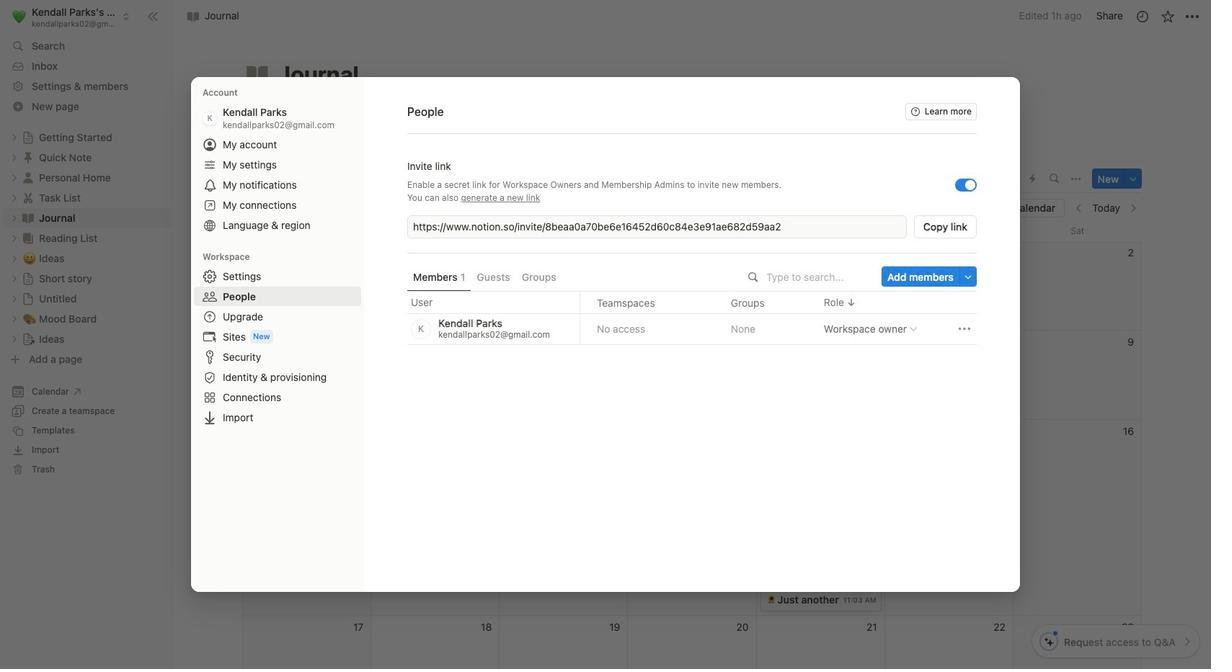Task type: vqa. For each thing, say whether or not it's contained in the screenshot.
text field
yes



Task type: locate. For each thing, give the bounding box(es) containing it.
tab list
[[242, 165, 960, 193]]

favorite image
[[1160, 9, 1175, 23]]

💚 image
[[12, 7, 26, 25]]

🌻 image
[[767, 594, 775, 606]]

Type to search... text field
[[766, 271, 872, 283]]

create and view automations image
[[1030, 174, 1036, 184]]

None text field
[[413, 220, 904, 234]]

type to search... image
[[748, 273, 758, 283]]

change page icon image
[[244, 61, 270, 87]]



Task type: describe. For each thing, give the bounding box(es) containing it.
next month image
[[1128, 204, 1138, 214]]

updates image
[[1135, 9, 1150, 23]]

previous month image
[[1074, 204, 1084, 214]]

close sidebar image
[[147, 10, 159, 22]]



